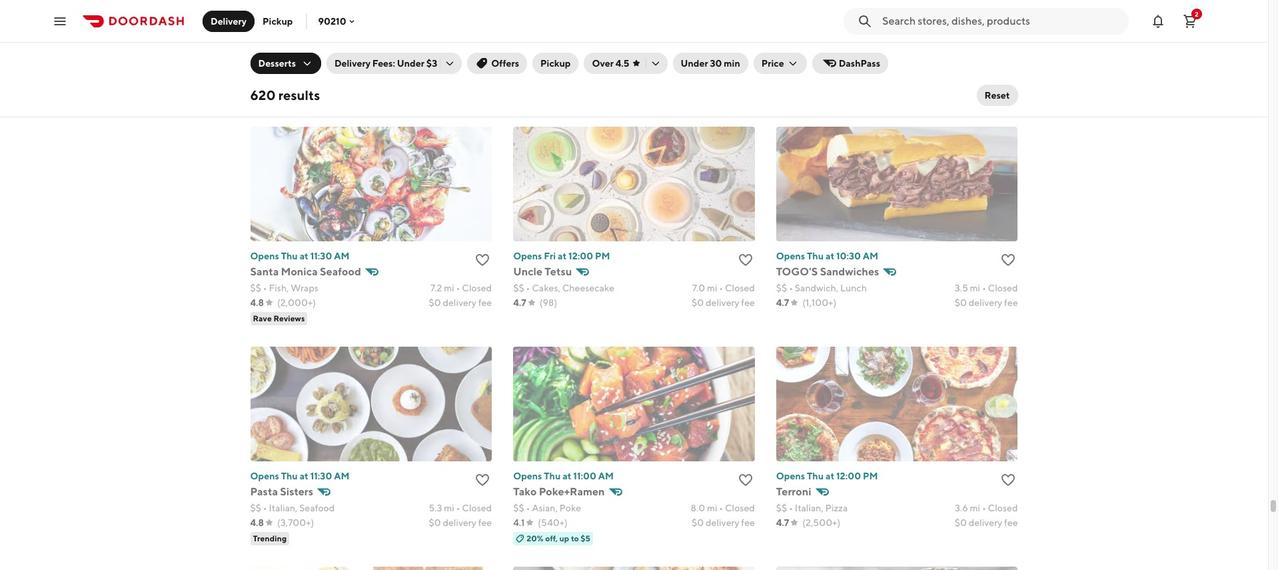Task type: vqa. For each thing, say whether or not it's contained in the screenshot.
'4.7' associated with TOGO'S
yes



Task type: locate. For each thing, give the bounding box(es) containing it.
santa
[[250, 265, 279, 278]]

italian, for pasta sisters
[[269, 503, 298, 513]]

thu up barra
[[544, 30, 561, 41]]

express
[[345, 45, 384, 58]]

pickup up pita
[[263, 16, 293, 26]]

$$ down the uncle
[[514, 282, 525, 293]]

pm
[[600, 30, 615, 41], [595, 250, 610, 261], [863, 470, 878, 481]]

click to add this store to your saved list image up 5.3 mi • closed
[[475, 472, 491, 488]]

$$ down wat
[[777, 62, 788, 73]]

2 opens thu at 11:30 am from the top
[[250, 470, 350, 481]]

0 vertical spatial opens thu at 12:00 pm
[[514, 30, 615, 41]]

1 vertical spatial 8.0
[[691, 503, 706, 513]]

0 vertical spatial 11:30
[[310, 250, 332, 261]]

opens thu at 12:00 pm for terroni
[[777, 470, 878, 481]]

1 11:30 from the top
[[310, 250, 332, 261]]

up left $6
[[297, 93, 306, 103]]

price button
[[754, 53, 807, 74]]

1 vertical spatial 4.5
[[250, 77, 264, 88]]

12:00 up tetsu
[[569, 250, 594, 261]]

0 horizontal spatial pickup button
[[255, 10, 301, 32]]

closed for uncle tetsu
[[725, 282, 755, 293]]

1 vertical spatial off,
[[546, 533, 558, 543]]

1 4.8 from the top
[[250, 297, 264, 308]]

0 vertical spatial to
[[308, 93, 316, 103]]

at inside opens thu at 11:00 am wat dong moon lek noodle $$ • thai, noodles $​0 delivery fee
[[826, 30, 835, 41]]

delivery for delivery
[[211, 16, 247, 26]]

12:00 for barra
[[574, 30, 598, 41]]

1 under from the left
[[397, 58, 425, 69]]

0 vertical spatial 4.8
[[250, 297, 264, 308]]

opens up terroni
[[777, 470, 806, 481]]

$$ down the stella
[[514, 62, 525, 73]]

1 vertical spatial seafood
[[300, 503, 335, 513]]

poke
[[560, 503, 582, 513]]

0 vertical spatial up
[[297, 93, 306, 103]]

off, down '(540+)'
[[546, 533, 558, 543]]

$$ down pasta
[[250, 503, 261, 513]]

italian, down 'pasta sisters'
[[269, 503, 298, 513]]

am down '90210' popup button
[[335, 30, 351, 41]]

am up lek
[[862, 30, 877, 41]]

to
[[308, 93, 316, 103], [571, 533, 579, 543]]

1 horizontal spatial pickup button
[[533, 53, 579, 74]]

thu up pita
[[281, 30, 298, 41]]

0 horizontal spatial delivery
[[211, 16, 247, 26]]

$​0 for uncle tetsu
[[692, 297, 704, 308]]

greek
[[331, 62, 357, 73]]

mi for santa monica seafood
[[444, 282, 455, 293]]

11:30 for monica
[[310, 250, 332, 261]]

opens thu at 12:00 pm for stella barra pizzeria & wine bar
[[514, 30, 615, 41]]

20% down '(540+)'
[[527, 533, 544, 543]]

to left $6
[[308, 93, 316, 103]]

fee for uncle tetsu
[[742, 297, 755, 308]]

barra
[[544, 45, 571, 58]]

at up poke+ramen
[[563, 470, 572, 481]]

1 horizontal spatial to
[[571, 533, 579, 543]]

6.8
[[429, 62, 442, 73]]

4.8 for santa monica seafood
[[250, 297, 264, 308]]

opens for stella barra pizzeria & wine bar
[[514, 30, 542, 41]]

reset button
[[977, 85, 1018, 106]]

7.0 mi • closed
[[693, 282, 755, 293]]

4.7 down the togo's
[[777, 297, 790, 308]]

thu up terroni
[[807, 470, 824, 481]]

0 vertical spatial 12:00
[[574, 30, 598, 41]]

mi for togo's sandwiches
[[971, 282, 981, 293]]

$3
[[427, 58, 438, 69]]

click to add this store to your saved list image for stella barra pizzeria & wine bar
[[738, 32, 754, 48]]

delivery for tako poke+ramen
[[706, 517, 740, 528]]

at up togo's sandwiches
[[826, 250, 835, 261]]

1 horizontal spatial 11:00
[[574, 470, 597, 481]]

1 vertical spatial 12:00
[[569, 250, 594, 261]]

2 italian, from the left
[[795, 503, 824, 513]]

2 under from the left
[[681, 58, 708, 69]]

(1,100+)
[[803, 297, 837, 308]]

click to add this store to your saved list image for tako poke+ramen
[[738, 472, 754, 488]]

notification bell image
[[1151, 13, 1167, 29]]

$$ inside opens thu at 11:00 am wat dong moon lek noodle $$ • thai, noodles $​0 delivery fee
[[777, 62, 788, 73]]

12:00
[[574, 30, 598, 41], [569, 250, 594, 261], [837, 470, 861, 481]]

2 horizontal spatial 11:00
[[837, 30, 860, 41]]

opens for santa monica seafood
[[250, 250, 279, 261]]

at up 'sisters'
[[300, 470, 309, 481]]

opens thu at 12:00 pm
[[514, 30, 615, 41], [777, 470, 878, 481]]

8.0 for tako poke+ramen
[[691, 503, 706, 513]]

5.3
[[429, 503, 442, 513]]

seafood up "(3,700+)"
[[300, 503, 335, 513]]

opens thu at 11:00 am up tako poke+ramen
[[514, 470, 614, 481]]

fri
[[544, 250, 556, 261]]

uncle tetsu
[[514, 265, 572, 278]]

closed
[[462, 62, 492, 73], [725, 62, 755, 73], [462, 282, 492, 293], [725, 282, 755, 293], [989, 282, 1018, 293], [462, 503, 492, 513], [725, 503, 755, 513], [989, 503, 1018, 513]]

opens thu at 11:30 am up monica
[[250, 250, 350, 261]]

1 vertical spatial 11:30
[[310, 470, 332, 481]]

under left $3
[[397, 58, 425, 69]]

3.6 mi • closed
[[955, 503, 1018, 513]]

fee inside opens thu at 11:00 am wat dong moon lek noodle $$ • thai, noodles $​0 delivery fee
[[1005, 77, 1018, 88]]

delivery button
[[203, 10, 255, 32]]

opens up santa
[[250, 250, 279, 261]]

wat
[[777, 45, 798, 58]]

1 vertical spatial 4.8
[[250, 517, 264, 528]]

stella
[[514, 45, 542, 58]]

click to add this store to your saved list image up 7.0 mi • closed
[[738, 252, 754, 268]]

off, for pita
[[282, 93, 295, 103]]

$​0 for togo's sandwiches
[[955, 297, 967, 308]]

opens up fresh
[[250, 30, 279, 41]]

click to add this store to your saved list image up 3.5 mi • closed
[[1001, 252, 1017, 268]]

1 horizontal spatial italian,
[[795, 503, 824, 513]]

4.8 up rave
[[250, 297, 264, 308]]

thu up monica
[[281, 250, 298, 261]]

1 opens thu at 11:30 am from the top
[[250, 250, 350, 261]]

opens up the togo's
[[777, 250, 806, 261]]

0 horizontal spatial to
[[308, 93, 316, 103]]

11:00 up the moon
[[837, 30, 860, 41]]

4.7
[[514, 297, 527, 308], [777, 297, 790, 308], [777, 517, 790, 528]]

click to add this store to your saved list image up "7.2 mi • closed" at left
[[475, 252, 491, 268]]

stella barra pizzeria & wine bar
[[514, 45, 670, 58]]

delivery
[[211, 16, 247, 26], [335, 58, 371, 69]]

0 vertical spatial 8.0
[[691, 62, 706, 73]]

am for santa monica seafood
[[334, 250, 350, 261]]

delivery for pasta sisters
[[443, 517, 477, 528]]

opens thu at 11:00 am up pita
[[250, 30, 351, 41]]

closed for tako poke+ramen
[[725, 503, 755, 513]]

$$ • italian, seafood
[[250, 503, 335, 513]]

click to add this store to your saved list image
[[475, 32, 491, 48], [475, 252, 491, 268], [738, 252, 754, 268], [1001, 252, 1017, 268], [1001, 472, 1017, 488]]

90210
[[318, 16, 346, 26]]

0 vertical spatial opens thu at 11:30 am
[[250, 250, 350, 261]]

opens
[[250, 30, 279, 41], [514, 30, 542, 41], [777, 30, 806, 41], [250, 250, 279, 261], [514, 250, 542, 261], [777, 250, 806, 261], [250, 470, 279, 481], [514, 470, 542, 481], [777, 470, 806, 481]]

terroni
[[777, 485, 812, 498]]

6.8 mi • closed
[[429, 62, 492, 73]]

thu up 'sisters'
[[281, 470, 298, 481]]

1 vertical spatial opens thu at 11:00 am
[[514, 470, 614, 481]]

8.0 mi • closed
[[691, 62, 755, 73], [691, 503, 755, 513]]

delivery inside button
[[211, 16, 247, 26]]

at for terroni
[[826, 470, 835, 481]]

1 vertical spatial to
[[571, 533, 579, 543]]

11:00 up poke+ramen
[[574, 470, 597, 481]]

1 horizontal spatial pickup
[[541, 58, 571, 69]]

pickup down barra
[[541, 58, 571, 69]]

$$ for stella barra pizzeria & wine bar
[[514, 62, 525, 73]]

am
[[335, 30, 351, 41], [862, 30, 877, 41], [334, 250, 350, 261], [863, 250, 879, 261], [334, 470, 350, 481], [599, 470, 614, 481]]

1 vertical spatial 8.0 mi • closed
[[691, 503, 755, 513]]

11:30 up santa monica seafood
[[310, 250, 332, 261]]

am up $$ • italian, seafood
[[334, 470, 350, 481]]

opens thu at 11:30 am
[[250, 250, 350, 261], [250, 470, 350, 481]]

at up santa monica seafood
[[300, 250, 309, 261]]

3 items, open order cart image
[[1183, 13, 1199, 29]]

at
[[300, 30, 309, 41], [563, 30, 572, 41], [826, 30, 835, 41], [300, 250, 309, 261], [558, 250, 567, 261], [826, 250, 835, 261], [300, 470, 309, 481], [563, 470, 572, 481], [826, 470, 835, 481]]

mi for terroni
[[971, 503, 981, 513]]

delivery inside opens thu at 11:00 am wat dong moon lek noodle $$ • thai, noodles $​0 delivery fee
[[969, 77, 1003, 88]]

4.7 for uncle
[[514, 297, 527, 308]]

0 vertical spatial 8.0 mi • closed
[[691, 62, 755, 73]]

opens thu at 11:30 am for sisters
[[250, 470, 350, 481]]

click to add this store to your saved list image
[[738, 32, 754, 48], [1001, 32, 1017, 48], [475, 472, 491, 488], [738, 472, 754, 488]]

20%
[[264, 93, 281, 103], [527, 533, 544, 543]]

pm for tetsu
[[595, 250, 610, 261]]

620
[[250, 87, 276, 103]]

4.5 down &
[[616, 58, 630, 69]]

20% for fresh
[[264, 93, 281, 103]]

$$ for santa monica seafood
[[250, 282, 261, 293]]

opens thu at 11:30 am up 'sisters'
[[250, 470, 350, 481]]

1 vertical spatial pm
[[595, 250, 610, 261]]

0 horizontal spatial pickup
[[263, 16, 293, 26]]

0 horizontal spatial 20%
[[264, 93, 281, 103]]

1 vertical spatial pickup
[[541, 58, 571, 69]]

0 horizontal spatial off,
[[282, 93, 295, 103]]

closed for santa monica seafood
[[462, 282, 492, 293]]

2 4.8 from the top
[[250, 517, 264, 528]]

under inside button
[[681, 58, 708, 69]]

2 8.0 from the top
[[691, 503, 706, 513]]

11:30
[[310, 250, 332, 261], [310, 470, 332, 481]]

pasta sisters
[[250, 485, 313, 498]]

to left the $5
[[571, 533, 579, 543]]

opens up tako
[[514, 470, 542, 481]]

1 vertical spatial pickup button
[[533, 53, 579, 74]]

italian,
[[269, 503, 298, 513], [795, 503, 824, 513]]

opens thu at 11:00 am for pita
[[250, 30, 351, 41]]

thu
[[281, 30, 298, 41], [544, 30, 561, 41], [807, 30, 824, 41], [281, 250, 298, 261], [807, 250, 824, 261], [281, 470, 298, 481], [544, 470, 561, 481], [807, 470, 824, 481]]

off, right 620
[[282, 93, 295, 103]]

12:00 up pizza
[[837, 470, 861, 481]]

italian, for terroni
[[795, 503, 824, 513]]

click to add this store to your saved list image left terroni
[[738, 472, 754, 488]]

0 horizontal spatial opens thu at 11:00 am
[[250, 30, 351, 41]]

click to add this store to your saved list image up min
[[738, 32, 754, 48]]

1 horizontal spatial up
[[560, 533, 570, 543]]

click to add this store to your saved list image up offers button
[[475, 32, 491, 48]]

at up barra
[[563, 30, 572, 41]]

1 vertical spatial opens thu at 12:00 pm
[[777, 470, 878, 481]]

1 horizontal spatial delivery
[[335, 58, 371, 69]]

seafood right monica
[[320, 265, 361, 278]]

opens up wat
[[777, 30, 806, 41]]

1 horizontal spatial opens thu at 11:00 am
[[514, 470, 614, 481]]

$​0 for terroni
[[955, 517, 967, 528]]

4.5
[[616, 58, 630, 69], [250, 77, 264, 88]]

opens up the uncle
[[514, 250, 542, 261]]

italian, up (2,500+)
[[795, 503, 824, 513]]

at right fri
[[558, 250, 567, 261]]

0 horizontal spatial under
[[397, 58, 425, 69]]

620 results
[[250, 87, 320, 103]]

santa monica seafood
[[250, 265, 361, 278]]

$​0 for pasta sisters
[[429, 517, 441, 528]]

0 vertical spatial opens thu at 11:00 am
[[250, 30, 351, 41]]

(2,500+)
[[803, 517, 841, 528]]

2 button
[[1177, 8, 1204, 34]]

am for tako poke+ramen
[[599, 470, 614, 481]]

2 8.0 mi • closed from the top
[[691, 503, 755, 513]]

0 vertical spatial pm
[[600, 30, 615, 41]]

1 italian, from the left
[[269, 503, 298, 513]]

1 vertical spatial opens thu at 11:30 am
[[250, 470, 350, 481]]

$$ down santa
[[250, 282, 261, 293]]

at up the moon
[[826, 30, 835, 41]]

0 vertical spatial delivery
[[211, 16, 247, 26]]

$$ • asian, poke
[[514, 503, 582, 513]]

opens up the stella
[[514, 30, 542, 41]]

under left 30
[[681, 58, 708, 69]]

4.7 left (98) at the bottom left of page
[[514, 297, 527, 308]]

monica
[[281, 265, 318, 278]]

1 vertical spatial delivery
[[335, 58, 371, 69]]

1 vertical spatial up
[[560, 533, 570, 543]]

opens thu at 10:30 am
[[777, 250, 879, 261]]

off,
[[282, 93, 295, 103], [546, 533, 558, 543]]

pasta
[[250, 485, 278, 498]]

am up santa monica seafood
[[334, 250, 350, 261]]

opens fri at 12:00 pm
[[514, 250, 610, 261]]

0 vertical spatial 4.5
[[616, 58, 630, 69]]

thu up togo's sandwiches
[[807, 250, 824, 261]]

$$ down the togo's
[[777, 282, 788, 293]]

11:30 up 'sisters'
[[310, 470, 332, 481]]

0 vertical spatial 20%
[[264, 93, 281, 103]]

noodle
[[881, 45, 918, 58]]

under 30 min button
[[673, 53, 749, 74]]

0 horizontal spatial 4.5
[[250, 77, 264, 88]]

1 horizontal spatial under
[[681, 58, 708, 69]]

thu up dong
[[807, 30, 824, 41]]

fee
[[1005, 77, 1018, 88], [479, 297, 492, 308], [742, 297, 755, 308], [1005, 297, 1018, 308], [479, 517, 492, 528], [742, 517, 755, 528], [1005, 517, 1018, 528]]

20% for tako
[[527, 533, 544, 543]]

closed for togo's sandwiches
[[989, 282, 1018, 293]]

fee for tako poke+ramen
[[742, 517, 755, 528]]

opens up pasta
[[250, 470, 279, 481]]

thu for fresh pita organic express
[[281, 30, 298, 41]]

at for stella barra pizzeria & wine bar
[[563, 30, 572, 41]]

mi for stella barra pizzeria & wine bar
[[707, 62, 718, 73]]

am up poke+ramen
[[599, 470, 614, 481]]

0 vertical spatial off,
[[282, 93, 295, 103]]

at for pasta sisters
[[300, 470, 309, 481]]

$$ up 4.1
[[514, 503, 525, 513]]

delivery for terroni
[[969, 517, 1003, 528]]

$​0 delivery fee
[[429, 297, 492, 308], [692, 297, 755, 308], [955, 297, 1018, 308], [429, 517, 492, 528], [692, 517, 755, 528], [955, 517, 1018, 528]]

fee for togo's sandwiches
[[1005, 297, 1018, 308]]

1 8.0 mi • closed from the top
[[691, 62, 755, 73]]

4.5 down $
[[250, 77, 264, 88]]

$$ down terroni
[[777, 503, 788, 513]]

12:00 up stella barra pizzeria & wine bar
[[574, 30, 598, 41]]

thu for pasta sisters
[[281, 470, 298, 481]]

11:00 up organic
[[310, 30, 334, 41]]

4.8 up trending
[[250, 517, 264, 528]]

asian,
[[532, 503, 558, 513]]

results
[[278, 87, 320, 103]]

opens thu at 12:00 pm up barra
[[514, 30, 615, 41]]

0 horizontal spatial up
[[297, 93, 306, 103]]

1 horizontal spatial 20%
[[527, 533, 544, 543]]

delivery
[[969, 77, 1003, 88], [443, 297, 477, 308], [706, 297, 740, 308], [969, 297, 1003, 308], [443, 517, 477, 528], [706, 517, 740, 528], [969, 517, 1003, 528]]

opens for pasta sisters
[[250, 470, 279, 481]]

1 horizontal spatial 4.5
[[616, 58, 630, 69]]

0 vertical spatial pickup button
[[255, 10, 301, 32]]

at up pizza
[[826, 470, 835, 481]]

thu up tako poke+ramen
[[544, 470, 561, 481]]

am right 10:30 on the top right of page
[[863, 250, 879, 261]]

0 horizontal spatial italian,
[[269, 503, 298, 513]]

at up fresh pita organic express
[[300, 30, 309, 41]]

closed for fresh pita organic express
[[462, 62, 492, 73]]

1 horizontal spatial opens thu at 12:00 pm
[[777, 470, 878, 481]]

0 horizontal spatial opens thu at 12:00 pm
[[514, 30, 615, 41]]

up for pita
[[297, 93, 306, 103]]

at for tako poke+ramen
[[563, 470, 572, 481]]

2 11:30 from the top
[[310, 470, 332, 481]]

0 horizontal spatial 11:00
[[310, 30, 334, 41]]

20% down desserts
[[264, 93, 281, 103]]

1 horizontal spatial off,
[[546, 533, 558, 543]]

opens thu at 12:00 pm up pizza
[[777, 470, 878, 481]]

1 vertical spatial 20%
[[527, 533, 544, 543]]

lunch
[[841, 282, 867, 293]]

• inside opens thu at 11:00 am wat dong moon lek noodle $$ • thai, noodles $​0 delivery fee
[[790, 62, 793, 73]]

1 8.0 from the top
[[691, 62, 706, 73]]

rave
[[253, 313, 272, 323]]

3.5
[[955, 282, 969, 293]]

up down '(540+)'
[[560, 533, 570, 543]]

opens thu at 11:30 am for monica
[[250, 250, 350, 261]]

$​0 delivery fee for tetsu
[[692, 297, 755, 308]]



Task type: describe. For each thing, give the bounding box(es) containing it.
$$ • italian, pizza
[[777, 503, 848, 513]]

30
[[710, 58, 722, 69]]

min
[[724, 58, 741, 69]]

$$ for pasta sisters
[[250, 503, 261, 513]]

delivery for santa monica seafood
[[443, 297, 477, 308]]

11:00 for pita
[[310, 30, 334, 41]]

togo's sandwiches
[[777, 265, 880, 278]]

11:30 for sisters
[[310, 470, 332, 481]]

organic
[[303, 45, 343, 58]]

pita
[[280, 45, 301, 58]]

closed for stella barra pizzeria & wine bar
[[725, 62, 755, 73]]

fees:
[[373, 58, 395, 69]]

$$ • cakes, cheesecake
[[514, 282, 615, 293]]

fish,
[[269, 282, 289, 293]]

closed for terroni
[[989, 503, 1018, 513]]

sandwich,
[[795, 282, 839, 293]]

cakes,
[[532, 282, 561, 293]]

$​0 delivery fee for monica
[[429, 297, 492, 308]]

under 30 min
[[681, 58, 741, 69]]

8.0 mi • closed for stella barra pizzeria & wine bar
[[691, 62, 755, 73]]

wraps
[[291, 282, 319, 293]]

bar
[[653, 45, 670, 58]]

closed for pasta sisters
[[462, 503, 492, 513]]

click to add this store to your saved list image for pasta sisters
[[475, 472, 491, 488]]

mi for uncle tetsu
[[707, 282, 718, 293]]

thu for togo's sandwiches
[[807, 250, 824, 261]]

$$ • sandwich, lunch
[[777, 282, 867, 293]]

moon
[[829, 45, 858, 58]]

$​0 for santa monica seafood
[[429, 297, 441, 308]]

$5
[[581, 533, 591, 543]]

click to add this store to your saved list image for sandwiches
[[1001, 252, 1017, 268]]

opens for terroni
[[777, 470, 806, 481]]

10:30
[[837, 250, 861, 261]]

mi for fresh pita organic express
[[444, 62, 455, 73]]

am for pasta sisters
[[334, 470, 350, 481]]

click to add this store to your saved list image down "store search: begin typing to search for stores available on doordash" text box
[[1001, 32, 1017, 48]]

over 4.5
[[592, 58, 630, 69]]

at for fresh pita organic express
[[300, 30, 309, 41]]

$
[[250, 62, 256, 73]]

tako
[[514, 485, 537, 498]]

click to add this store to your saved list image for monica
[[475, 252, 491, 268]]

opens inside opens thu at 11:00 am wat dong moon lek noodle $$ • thai, noodles $​0 delivery fee
[[777, 30, 806, 41]]

dong
[[800, 45, 827, 58]]

4.1
[[514, 517, 525, 528]]

thu for santa monica seafood
[[281, 250, 298, 261]]

3.6
[[955, 503, 969, 513]]

trending
[[253, 533, 287, 543]]

$6
[[318, 93, 328, 103]]

at for santa monica seafood
[[300, 250, 309, 261]]

opens for uncle tetsu
[[514, 250, 542, 261]]

$$ for terroni
[[777, 503, 788, 513]]

$​0 delivery fee for poke+ramen
[[692, 517, 755, 528]]

fee for terroni
[[1005, 517, 1018, 528]]

delivery for togo's sandwiches
[[969, 297, 1003, 308]]

mediterranean,
[[264, 62, 329, 73]]

click to add this store to your saved list image for pita
[[475, 32, 491, 48]]

thu for tako poke+ramen
[[544, 470, 561, 481]]

noodles
[[817, 62, 853, 73]]

$$ for uncle tetsu
[[514, 282, 525, 293]]

5.3 mi • closed
[[429, 503, 492, 513]]

offers
[[492, 58, 519, 69]]

$​0 delivery fee for sandwiches
[[955, 297, 1018, 308]]

7.0
[[693, 282, 705, 293]]

7.2
[[431, 282, 442, 293]]

cheesecake
[[563, 282, 615, 293]]

2 vertical spatial 12:00
[[837, 470, 861, 481]]

4.7 for togo's
[[777, 297, 790, 308]]

opens thu at 11:00 am wat dong moon lek noodle $$ • thai, noodles $​0 delivery fee
[[777, 30, 1018, 88]]

am inside opens thu at 11:00 am wat dong moon lek noodle $$ • thai, noodles $​0 delivery fee
[[862, 30, 877, 41]]

0 vertical spatial pickup
[[263, 16, 293, 26]]

to for poke+ramen
[[571, 533, 579, 543]]

pizza,
[[532, 62, 557, 73]]

tako poke+ramen
[[514, 485, 605, 498]]

reset
[[985, 90, 1010, 101]]

at for togo's sandwiches
[[826, 250, 835, 261]]

12:00 for tetsu
[[569, 250, 594, 261]]

thu for terroni
[[807, 470, 824, 481]]

am for togo's sandwiches
[[863, 250, 879, 261]]

tetsu
[[545, 265, 572, 278]]

4.7 down $$ • italian, pizza
[[777, 517, 790, 528]]

over 4.5 button
[[584, 53, 668, 74]]

8.0 for stella barra pizzeria & wine bar
[[691, 62, 706, 73]]

to for pita
[[308, 93, 316, 103]]

price
[[762, 58, 785, 69]]

(98)
[[540, 297, 558, 308]]

pizzeria
[[573, 45, 612, 58]]

fresh pita organic express
[[250, 45, 384, 58]]

20% off, up to $5
[[527, 533, 591, 543]]

opens for tako poke+ramen
[[514, 470, 542, 481]]

dashpass button
[[813, 53, 889, 74]]

desserts button
[[250, 53, 321, 74]]

delivery for delivery fees: under $3
[[335, 58, 371, 69]]

am for fresh pita organic express
[[335, 30, 351, 41]]

thai,
[[795, 62, 816, 73]]

11:00 for poke+ramen
[[574, 470, 597, 481]]

2 vertical spatial pm
[[863, 470, 878, 481]]

thu inside opens thu at 11:00 am wat dong moon lek noodle $$ • thai, noodles $​0 delivery fee
[[807, 30, 824, 41]]

thu for stella barra pizzeria & wine bar
[[544, 30, 561, 41]]

click to add this store to your saved list image up 3.6 mi • closed
[[1001, 472, 1017, 488]]

desserts
[[258, 58, 296, 69]]

reviews
[[274, 313, 305, 323]]

opens for togo's sandwiches
[[777, 250, 806, 261]]

20% off, up to $6
[[264, 93, 328, 103]]

uncle
[[514, 265, 543, 278]]

open menu image
[[52, 13, 68, 29]]

$ • mediterranean, greek
[[250, 62, 357, 73]]

wine
[[624, 45, 651, 58]]

$$ • pizza, italian
[[514, 62, 585, 73]]

opens thu at 11:00 am for poke+ramen
[[514, 470, 614, 481]]

4.8 for pasta sisters
[[250, 517, 264, 528]]

8.0 mi • closed for tako poke+ramen
[[691, 503, 755, 513]]

&
[[614, 45, 621, 58]]

3.5 mi • closed
[[955, 282, 1018, 293]]

dashpass
[[839, 58, 881, 69]]

at for uncle tetsu
[[558, 250, 567, 261]]

mi for tako poke+ramen
[[707, 503, 718, 513]]

7.2 mi • closed
[[431, 282, 492, 293]]

(3,700+)
[[277, 517, 314, 528]]

sandwiches
[[821, 265, 880, 278]]

click to add this store to your saved list image for tetsu
[[738, 252, 754, 268]]

11:00 inside opens thu at 11:00 am wat dong moon lek noodle $$ • thai, noodles $​0 delivery fee
[[837, 30, 860, 41]]

delivery fees: under $3
[[335, 58, 438, 69]]

$​0 inside opens thu at 11:00 am wat dong moon lek noodle $$ • thai, noodles $​0 delivery fee
[[955, 77, 967, 88]]

togo's
[[777, 265, 818, 278]]

rave reviews
[[253, 313, 305, 323]]

delivery for uncle tetsu
[[706, 297, 740, 308]]

$$ for togo's sandwiches
[[777, 282, 788, 293]]

up for poke+ramen
[[560, 533, 570, 543]]

90210 button
[[318, 16, 357, 26]]

poke+ramen
[[539, 485, 605, 498]]

pm for barra
[[600, 30, 615, 41]]

mi for pasta sisters
[[444, 503, 455, 513]]

4.5 inside button
[[616, 58, 630, 69]]

Store search: begin typing to search for stores available on DoorDash text field
[[883, 14, 1121, 28]]

italian
[[559, 62, 585, 73]]

lek
[[860, 45, 879, 58]]

off, for poke+ramen
[[546, 533, 558, 543]]

(2,000+)
[[277, 297, 316, 308]]

$$ for tako poke+ramen
[[514, 503, 525, 513]]

0 vertical spatial seafood
[[320, 265, 361, 278]]

pizza
[[826, 503, 848, 513]]

fresh
[[250, 45, 278, 58]]

opens for fresh pita organic express
[[250, 30, 279, 41]]

over
[[592, 58, 614, 69]]

2
[[1196, 10, 1199, 18]]



